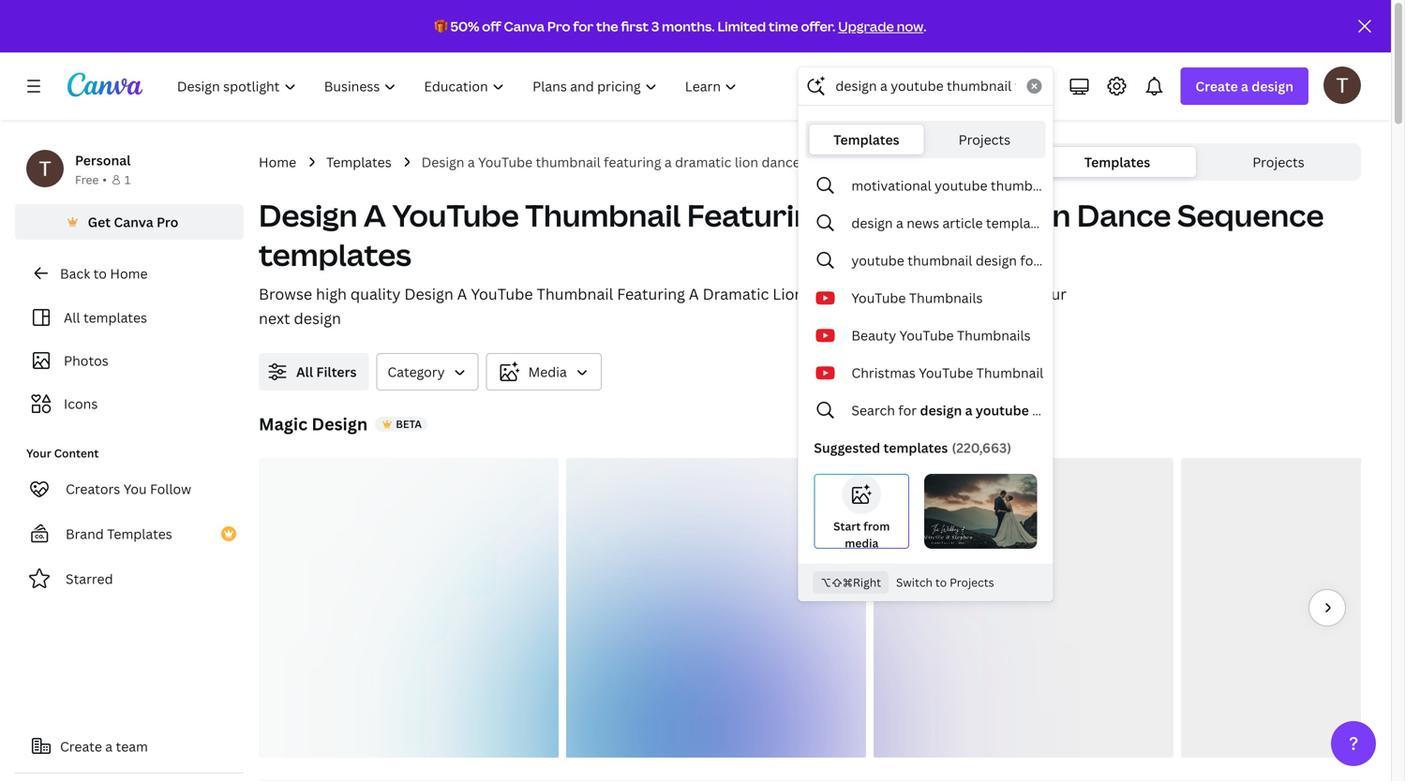 Task type: describe. For each thing, give the bounding box(es) containing it.
magic design
[[259, 413, 368, 436]]

youtube thumbnails
[[852, 289, 983, 307]]

get canva pro
[[88, 213, 178, 231]]

for inside list box
[[898, 401, 917, 419]]

templates button
[[809, 125, 924, 155]]

templates link
[[326, 152, 392, 172]]

list box containing youtube thumbnails
[[799, 167, 1365, 557]]

•
[[102, 172, 107, 187]]

start
[[833, 519, 861, 534]]

templates up the beauty youtube thumbnails
[[932, 284, 1005, 304]]

.
[[924, 17, 927, 35]]

dramatic inside list box
[[1173, 401, 1230, 419]]

all filters button
[[259, 353, 369, 391]]

team
[[116, 738, 148, 756]]

brand templates
[[66, 525, 172, 543]]

templates inside list box
[[884, 439, 948, 457]]

youtube inside button
[[852, 289, 906, 307]]

creators you follow
[[66, 480, 191, 498]]

back to home
[[60, 265, 148, 283]]

free
[[75, 172, 99, 187]]

thumbnails inside button
[[957, 326, 1031, 344]]

thumbnails inside button
[[909, 289, 983, 307]]

christmas youtube thumbnail button
[[799, 354, 1052, 392]]

design right quality in the top of the page
[[404, 284, 453, 304]]

switch
[[896, 575, 933, 590]]

0 vertical spatial thumbnail
[[525, 195, 681, 236]]

a inside dropdown button
[[1241, 77, 1249, 95]]

0 vertical spatial featuring
[[604, 153, 661, 171]]

all for all templates
[[64, 309, 80, 327]]

projects for projects link
[[1253, 153, 1305, 171]]

now
[[897, 17, 924, 35]]

start from media
[[833, 519, 890, 551]]

media
[[845, 536, 879, 551]]

50%
[[450, 17, 479, 35]]

1 horizontal spatial canva
[[504, 17, 545, 35]]

1 horizontal spatial lion
[[1009, 195, 1071, 236]]

to for switch
[[935, 575, 947, 590]]

content
[[54, 446, 99, 461]]

design a youtube thumbnail featuring a dramatic lion dance sequence
[[422, 153, 865, 171]]

browse
[[259, 284, 312, 304]]

free •
[[75, 172, 107, 187]]

limited
[[718, 17, 766, 35]]

none search field containing templates
[[798, 67, 1365, 602]]

all for all filters
[[296, 363, 313, 381]]

sequence inside list box
[[1303, 401, 1365, 419]]

high
[[316, 284, 347, 304]]

get canva pro button
[[15, 204, 244, 240]]

0 vertical spatial sequence
[[1177, 195, 1324, 236]]

create for create a team
[[60, 738, 102, 756]]

to for back
[[93, 265, 107, 283]]

create a design button
[[1181, 67, 1309, 105]]

icons link
[[26, 386, 232, 422]]

creators you follow link
[[15, 471, 244, 508]]

1 horizontal spatial pro
[[547, 17, 570, 35]]

🎁 50% off canva pro for the first 3 months. limited time offer. upgrade now .
[[435, 17, 927, 35]]

switch to projects
[[896, 575, 994, 590]]

home link
[[259, 152, 296, 172]]

projects link
[[1200, 147, 1357, 177]]

a inside button
[[105, 738, 113, 756]]

category
[[388, 363, 445, 381]]

1 vertical spatial lion
[[1234, 401, 1258, 419]]

starred
[[66, 570, 113, 588]]

2 vertical spatial projects
[[950, 575, 994, 590]]

christmas
[[852, 364, 916, 382]]

top level navigation element
[[165, 67, 753, 105]]

⌥⇧⌘right
[[821, 575, 881, 590]]

youtube inside button
[[919, 364, 973, 382]]

media button
[[486, 353, 602, 391]]

back to home link
[[15, 255, 244, 292]]

create a team button
[[15, 728, 244, 766]]

create a design
[[1196, 77, 1294, 95]]

0 vertical spatial thumbnail
[[536, 153, 601, 171]]

1 vertical spatial sequence
[[857, 284, 929, 304]]

1 horizontal spatial dance
[[1077, 195, 1171, 236]]

design down home link
[[259, 195, 357, 236]]

templates inside 'link'
[[107, 525, 172, 543]]

(220,663)
[[952, 439, 1012, 457]]

all filters
[[296, 363, 357, 381]]

design inside design a youtube thumbnail featuring a dramatic lion dance sequence templates browse high quality design a youtube thumbnail featuring a dramatic lion dance sequence templates for your next design
[[294, 308, 341, 329]]

design a youtube thumbnail featuring a dramatic lion dance sequence templates browse high quality design a youtube thumbnail featuring a dramatic lion dance sequence templates for your next design
[[259, 195, 1324, 329]]

filters
[[316, 363, 357, 381]]

templates up the photos link
[[83, 309, 147, 327]]

brand
[[66, 525, 104, 543]]

design for search for design a youtube thumbnail featuring a dramatic lion dance sequence
[[920, 401, 962, 419]]

for inside design a youtube thumbnail featuring a dramatic lion dance sequence templates browse high quality design a youtube thumbnail featuring a dramatic lion dance sequence templates for your next design
[[1009, 284, 1030, 304]]

templates up high at the left
[[259, 234, 411, 275]]

starred link
[[15, 561, 244, 598]]

creators
[[66, 480, 120, 498]]

design down 'top level navigation' element
[[422, 153, 464, 171]]

terry turtle image
[[1324, 66, 1361, 104]]

pro inside button
[[157, 213, 178, 231]]

brand templates link
[[15, 516, 244, 553]]

projects button
[[927, 125, 1042, 155]]

magic
[[259, 413, 308, 436]]

all templates
[[64, 309, 147, 327]]

thumbnail inside button
[[976, 364, 1044, 382]]

3
[[651, 17, 659, 35]]



Task type: locate. For each thing, give the bounding box(es) containing it.
1 vertical spatial home
[[110, 265, 148, 283]]

beta
[[396, 417, 422, 431]]

thumbnails up christmas youtube thumbnail
[[957, 326, 1031, 344]]

projects inside projects link
[[1253, 153, 1305, 171]]

list box
[[799, 167, 1365, 557]]

upgrade
[[838, 17, 894, 35]]

projects down "create a design" at the right top of page
[[1253, 153, 1305, 171]]

0 vertical spatial sequence
[[804, 153, 865, 171]]

1 horizontal spatial for
[[898, 401, 917, 419]]

dramatic
[[864, 195, 1003, 236], [703, 284, 769, 304]]

beauty youtube thumbnails
[[852, 326, 1031, 344]]

create
[[1196, 77, 1238, 95], [60, 738, 102, 756]]

1 vertical spatial thumbnail
[[537, 284, 613, 304]]

design down christmas youtube thumbnail
[[920, 401, 962, 419]]

0 horizontal spatial lion
[[773, 284, 804, 304]]

0 horizontal spatial featuring
[[604, 153, 661, 171]]

0 horizontal spatial dance
[[807, 284, 853, 304]]

create inside button
[[60, 738, 102, 756]]

design
[[422, 153, 464, 171], [259, 195, 357, 236], [404, 284, 453, 304], [312, 413, 368, 436]]

months.
[[662, 17, 715, 35]]

1 vertical spatial dramatic
[[703, 284, 769, 304]]

1 horizontal spatial dramatic
[[1173, 401, 1230, 419]]

🎁
[[435, 17, 448, 35]]

projects
[[959, 131, 1011, 149], [1253, 153, 1305, 171], [950, 575, 994, 590]]

1 vertical spatial to
[[935, 575, 947, 590]]

search for design a youtube thumbnail featuring a dramatic lion dance sequence
[[852, 401, 1365, 419]]

pro left the
[[547, 17, 570, 35]]

1 horizontal spatial thumbnail
[[1032, 401, 1098, 419]]

projects for projects button
[[959, 131, 1011, 149]]

suggested
[[814, 439, 880, 457]]

beauty
[[852, 326, 896, 344]]

projects inside projects button
[[959, 131, 1011, 149]]

0 horizontal spatial sequence
[[804, 153, 865, 171]]

next
[[259, 308, 290, 329]]

a
[[1241, 77, 1249, 95], [468, 153, 475, 171], [665, 153, 672, 171], [965, 401, 973, 419], [1163, 401, 1170, 419], [105, 738, 113, 756]]

design left terry turtle image
[[1252, 77, 1294, 95]]

2 vertical spatial design
[[920, 401, 962, 419]]

1 vertical spatial thumbnail
[[1032, 401, 1098, 419]]

sequence down projects link
[[1177, 195, 1324, 236]]

0 horizontal spatial featuring
[[617, 284, 685, 304]]

design down high at the left
[[294, 308, 341, 329]]

1 vertical spatial canva
[[114, 213, 153, 231]]

back
[[60, 265, 90, 283]]

0 horizontal spatial home
[[110, 265, 148, 283]]

get
[[88, 213, 111, 231]]

None search field
[[798, 67, 1365, 602]]

upgrade now button
[[838, 17, 924, 35]]

customize this template image
[[924, 474, 1037, 549]]

youtube
[[478, 153, 533, 171], [392, 195, 519, 236], [471, 284, 533, 304], [852, 289, 906, 307], [900, 326, 954, 344], [919, 364, 973, 382]]

1 horizontal spatial to
[[935, 575, 947, 590]]

time
[[769, 17, 798, 35]]

for right search
[[898, 401, 917, 419]]

thumbnail down design a youtube thumbnail featuring a dramatic lion dance sequence
[[525, 195, 681, 236]]

design
[[1252, 77, 1294, 95], [294, 308, 341, 329], [920, 401, 962, 419]]

0 vertical spatial projects
[[959, 131, 1011, 149]]

1
[[125, 172, 131, 187]]

0 vertical spatial featuring
[[687, 195, 829, 236]]

canva right off
[[504, 17, 545, 35]]

0 horizontal spatial all
[[64, 309, 80, 327]]

design inside dropdown button
[[1252, 77, 1294, 95]]

canva inside button
[[114, 213, 153, 231]]

quality
[[350, 284, 401, 304]]

0 horizontal spatial pro
[[157, 213, 178, 231]]

0 horizontal spatial lion
[[735, 153, 758, 171]]

search
[[852, 401, 895, 419]]

all inside "all templates" link
[[64, 309, 80, 327]]

0 vertical spatial home
[[259, 153, 296, 171]]

1 vertical spatial featuring
[[1101, 401, 1160, 419]]

2 horizontal spatial for
[[1009, 284, 1030, 304]]

for left the
[[573, 17, 594, 35]]

1 horizontal spatial dance
[[1261, 401, 1300, 419]]

from
[[864, 519, 890, 534]]

your
[[26, 446, 51, 461]]

0 vertical spatial dramatic
[[675, 153, 732, 171]]

suggested templates (220,663)
[[814, 439, 1012, 457]]

1 vertical spatial featuring
[[617, 284, 685, 304]]

home
[[259, 153, 296, 171], [110, 265, 148, 283]]

lion
[[735, 153, 758, 171], [1234, 401, 1258, 419]]

1 horizontal spatial all
[[296, 363, 313, 381]]

0 vertical spatial to
[[93, 265, 107, 283]]

1 vertical spatial dramatic
[[1173, 401, 1230, 419]]

1 vertical spatial dance
[[1261, 401, 1300, 419]]

the
[[596, 17, 618, 35]]

1 horizontal spatial featuring
[[1101, 401, 1160, 419]]

dance
[[1077, 195, 1171, 236], [807, 284, 853, 304]]

offer.
[[801, 17, 836, 35]]

for
[[573, 17, 594, 35], [1009, 284, 1030, 304], [898, 401, 917, 419]]

0 horizontal spatial sequence
[[857, 284, 929, 304]]

design for create a design
[[1252, 77, 1294, 95]]

1 horizontal spatial featuring
[[687, 195, 829, 236]]

0 horizontal spatial canva
[[114, 213, 153, 231]]

0 vertical spatial thumbnails
[[909, 289, 983, 307]]

templates
[[259, 234, 411, 275], [932, 284, 1005, 304], [83, 309, 147, 327], [884, 439, 948, 457]]

2 vertical spatial thumbnail
[[976, 364, 1044, 382]]

sequence up beauty
[[857, 284, 929, 304]]

thumbnails up the beauty youtube thumbnails
[[909, 289, 983, 307]]

your content
[[26, 446, 99, 461]]

2 vertical spatial for
[[898, 401, 917, 419]]

all
[[64, 309, 80, 327], [296, 363, 313, 381]]

1 vertical spatial design
[[294, 308, 341, 329]]

0 horizontal spatial design
[[294, 308, 341, 329]]

youtube thumbnails button
[[799, 279, 1052, 317]]

your
[[1034, 284, 1067, 304]]

templates
[[834, 131, 900, 149], [326, 153, 392, 171], [1084, 153, 1150, 171], [107, 525, 172, 543]]

1 vertical spatial all
[[296, 363, 313, 381]]

create inside dropdown button
[[1196, 77, 1238, 95]]

1 horizontal spatial sequence
[[1303, 401, 1365, 419]]

all inside button
[[296, 363, 313, 381]]

follow
[[150, 480, 191, 498]]

youtube
[[976, 401, 1029, 419]]

off
[[482, 17, 501, 35]]

0 horizontal spatial to
[[93, 265, 107, 283]]

create a team
[[60, 738, 148, 756]]

1 vertical spatial create
[[60, 738, 102, 756]]

0 vertical spatial lion
[[1009, 195, 1071, 236]]

canva
[[504, 17, 545, 35], [114, 213, 153, 231]]

icons
[[64, 395, 98, 413]]

photos link
[[26, 343, 232, 379]]

templates down search
[[884, 439, 948, 457]]

1 vertical spatial pro
[[157, 213, 178, 231]]

create for create a design
[[1196, 77, 1238, 95]]

home left templates link
[[259, 153, 296, 171]]

you
[[123, 480, 147, 498]]

1 vertical spatial thumbnails
[[957, 326, 1031, 344]]

0 horizontal spatial dramatic
[[703, 284, 769, 304]]

dance inside list box
[[1261, 401, 1300, 419]]

all left the filters
[[296, 363, 313, 381]]

thumbnail up media
[[537, 284, 613, 304]]

0 vertical spatial all
[[64, 309, 80, 327]]

0 vertical spatial dance
[[762, 153, 800, 171]]

media
[[528, 363, 567, 381]]

0 horizontal spatial for
[[573, 17, 594, 35]]

all templates link
[[26, 300, 232, 336]]

christmas youtube thumbnail
[[852, 364, 1044, 382]]

1 horizontal spatial dramatic
[[864, 195, 1003, 236]]

1 vertical spatial sequence
[[1303, 401, 1365, 419]]

for left your
[[1009, 284, 1030, 304]]

0 horizontal spatial dance
[[762, 153, 800, 171]]

canva right get
[[114, 213, 153, 231]]

0 vertical spatial create
[[1196, 77, 1238, 95]]

thumbnail
[[536, 153, 601, 171], [1032, 401, 1098, 419]]

all down back
[[64, 309, 80, 327]]

to right switch
[[935, 575, 947, 590]]

to right back
[[93, 265, 107, 283]]

0 horizontal spatial create
[[60, 738, 102, 756]]

dramatic
[[675, 153, 732, 171], [1173, 401, 1230, 419]]

projects down 'search' search box
[[959, 131, 1011, 149]]

1 horizontal spatial lion
[[1234, 401, 1258, 419]]

featuring inside list box
[[1101, 401, 1160, 419]]

first
[[621, 17, 649, 35]]

beauty youtube thumbnails button
[[799, 317, 1052, 354]]

youtube inside button
[[900, 326, 954, 344]]

0 horizontal spatial thumbnail
[[536, 153, 601, 171]]

thumbnail up youtube
[[976, 364, 1044, 382]]

a
[[364, 195, 386, 236], [835, 195, 858, 236], [457, 284, 467, 304], [689, 284, 699, 304]]

0 vertical spatial dramatic
[[864, 195, 1003, 236]]

pro up back to home link
[[157, 213, 178, 231]]

personal
[[75, 151, 131, 169]]

1 horizontal spatial sequence
[[1177, 195, 1324, 236]]

home up "all templates" link
[[110, 265, 148, 283]]

1 horizontal spatial home
[[259, 153, 296, 171]]

photos
[[64, 352, 108, 370]]

1 horizontal spatial create
[[1196, 77, 1238, 95]]

0 vertical spatial lion
[[735, 153, 758, 171]]

1 vertical spatial for
[[1009, 284, 1030, 304]]

lion
[[1009, 195, 1071, 236], [773, 284, 804, 304]]

projects right switch
[[950, 575, 994, 590]]

2 horizontal spatial design
[[1252, 77, 1294, 95]]

category button
[[376, 353, 479, 391]]

0 vertical spatial dance
[[1077, 195, 1171, 236]]

design down the filters
[[312, 413, 368, 436]]

0 horizontal spatial dramatic
[[675, 153, 732, 171]]

sequence
[[804, 153, 865, 171], [1303, 401, 1365, 419]]

sequence
[[1177, 195, 1324, 236], [857, 284, 929, 304]]

1 vertical spatial lion
[[773, 284, 804, 304]]

1 horizontal spatial design
[[920, 401, 962, 419]]

0 vertical spatial design
[[1252, 77, 1294, 95]]

0 vertical spatial pro
[[547, 17, 570, 35]]

1 vertical spatial projects
[[1253, 153, 1305, 171]]

thumbnail inside list box
[[1032, 401, 1098, 419]]

design inside list box
[[920, 401, 962, 419]]

Search search field
[[836, 68, 1016, 104]]

0 vertical spatial for
[[573, 17, 594, 35]]

start from media button
[[814, 474, 909, 552], [814, 474, 909, 552]]

templates inside button
[[834, 131, 900, 149]]

1 vertical spatial dance
[[807, 284, 853, 304]]

featuring
[[687, 195, 829, 236], [617, 284, 685, 304]]

0 vertical spatial canva
[[504, 17, 545, 35]]



Task type: vqa. For each thing, say whether or not it's contained in the screenshot.
Position
no



